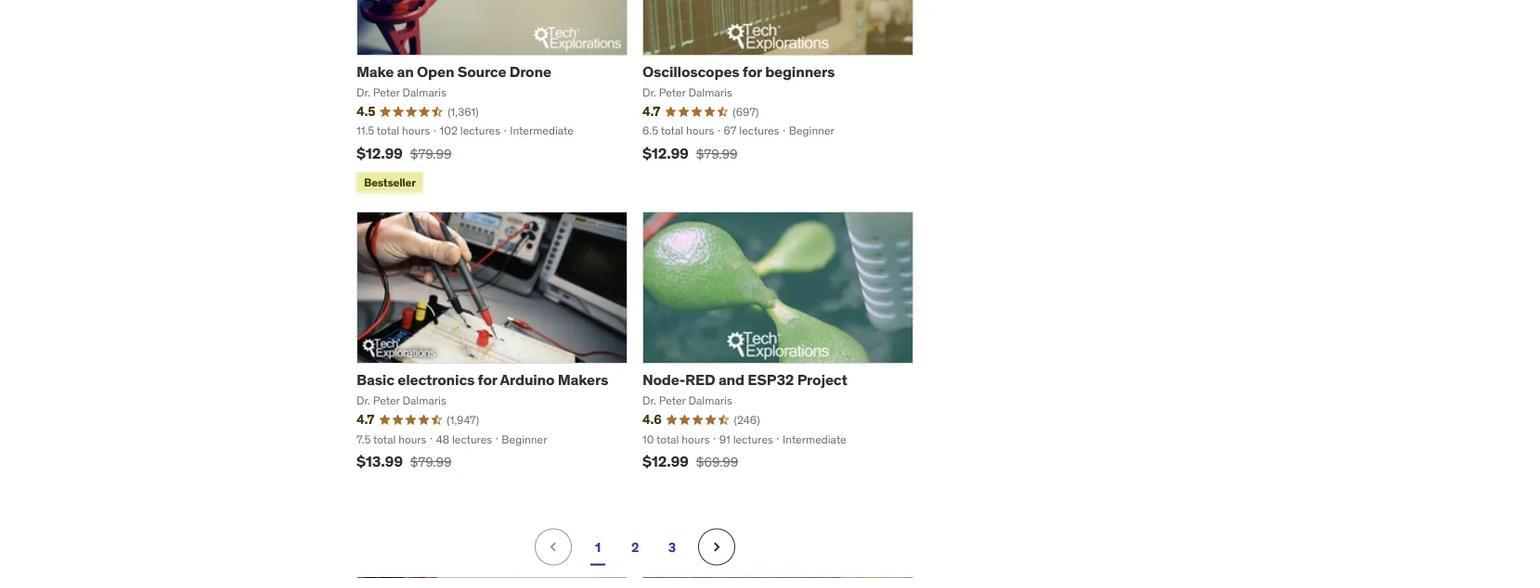 Task type: vqa. For each thing, say whether or not it's contained in the screenshot.
the top The "Steven"
no



Task type: describe. For each thing, give the bounding box(es) containing it.
red
[[685, 371, 716, 390]]

oscilloscopes for beginners link
[[643, 63, 835, 82]]

4.6
[[643, 412, 662, 429]]

$13.99 $79.99
[[357, 453, 452, 472]]

drone
[[510, 63, 552, 82]]

$79.99 for oscilloscopes for beginners
[[696, 146, 738, 163]]

(1,947)
[[447, 413, 479, 428]]

1947 reviews element
[[447, 413, 479, 429]]

2 link
[[617, 530, 654, 567]]

1361 reviews element
[[448, 104, 479, 120]]

$69.99
[[696, 454, 739, 471]]

6.5
[[643, 124, 659, 139]]

dr. for electronics
[[357, 394, 370, 408]]

11.5
[[357, 124, 374, 139]]

67 lectures
[[724, 124, 780, 139]]

4.7 for basic electronics for arduino makers
[[357, 412, 375, 429]]

total for make an open source drone
[[377, 124, 400, 139]]

dalmaris for an
[[403, 86, 446, 100]]

48 lectures
[[436, 433, 492, 447]]

makers
[[558, 371, 608, 390]]

3
[[669, 539, 676, 556]]

oscilloscopes
[[643, 63, 740, 82]]

for inside "basic electronics for arduino makers dr. peter dalmaris"
[[478, 371, 497, 390]]

$12.99 $69.99
[[643, 453, 739, 472]]

make an open source drone link
[[357, 63, 552, 82]]

91
[[719, 433, 731, 447]]

$79.99 for make an open source drone
[[410, 146, 452, 163]]

10 total hours
[[643, 433, 710, 447]]

make
[[357, 63, 394, 82]]

lectures for oscilloscopes for beginners
[[739, 124, 780, 139]]

dalmaris for electronics
[[403, 394, 446, 408]]

esp32
[[748, 371, 794, 390]]

7.5
[[357, 433, 371, 447]]

open
[[417, 63, 454, 82]]

11.5 total hours
[[357, 124, 430, 139]]

bestseller
[[364, 176, 416, 190]]

arduino
[[500, 371, 555, 390]]

$12.99 for oscilloscopes for beginners
[[643, 144, 689, 163]]

48
[[436, 433, 450, 447]]

3 link
[[654, 530, 691, 567]]

dr. inside oscilloscopes for beginners dr. peter dalmaris
[[643, 86, 657, 100]]

total for oscilloscopes for beginners
[[661, 124, 684, 139]]

project
[[797, 371, 848, 390]]

$12.99 $79.99 for make an open source drone
[[357, 144, 452, 163]]

beginners
[[765, 63, 835, 82]]

dr. for an
[[357, 86, 370, 100]]

make an open source drone dr. peter dalmaris
[[357, 63, 552, 100]]

node-
[[643, 371, 685, 390]]

(1,361)
[[448, 105, 479, 119]]

beginner for beginners
[[789, 124, 835, 139]]

1
[[595, 539, 601, 556]]

dalmaris inside oscilloscopes for beginners dr. peter dalmaris
[[689, 86, 733, 100]]

total for node-red and esp32 project
[[657, 433, 679, 447]]

$12.99 for make an open source drone
[[357, 144, 403, 163]]

previous page image
[[544, 539, 563, 557]]

total for basic electronics for arduino makers
[[373, 433, 396, 447]]

intermediate for make an open source drone
[[510, 124, 574, 139]]

lectures for node-red and esp32 project
[[733, 433, 773, 447]]

beginner for for
[[502, 433, 547, 447]]

$13.99
[[357, 453, 403, 472]]

dr. for red
[[643, 394, 657, 408]]

dalmaris for red
[[689, 394, 733, 408]]

1 link
[[580, 530, 617, 567]]



Task type: locate. For each thing, give the bounding box(es) containing it.
peter for an
[[373, 86, 400, 100]]

4.5
[[357, 103, 375, 120]]

lectures for make an open source drone
[[460, 124, 501, 139]]

basic electronics for arduino makers dr. peter dalmaris
[[357, 371, 608, 408]]

$12.99
[[357, 144, 403, 163], [643, 144, 689, 163], [643, 453, 689, 472]]

dr. inside "basic electronics for arduino makers dr. peter dalmaris"
[[357, 394, 370, 408]]

node-red and esp32 project dr. peter dalmaris
[[643, 371, 848, 408]]

1 vertical spatial 4.7
[[357, 412, 375, 429]]

hours for make an open source drone
[[402, 124, 430, 139]]

dr. up 6.5
[[643, 86, 657, 100]]

hours up $13.99 $79.99
[[399, 433, 427, 447]]

$12.99 $79.99
[[357, 144, 452, 163], [643, 144, 738, 163]]

2 $12.99 $79.99 from the left
[[643, 144, 738, 163]]

0 vertical spatial intermediate
[[510, 124, 574, 139]]

$79.99 down 102
[[410, 146, 452, 163]]

6.5 total hours
[[643, 124, 714, 139]]

beginner right 67 lectures
[[789, 124, 835, 139]]

0 horizontal spatial 4.7
[[357, 412, 375, 429]]

$79.99 down 67
[[696, 146, 738, 163]]

intermediate for node-red and esp32 project
[[783, 433, 847, 447]]

dalmaris inside 'node-red and esp32 project dr. peter dalmaris'
[[689, 394, 733, 408]]

4.7 for oscilloscopes for beginners
[[643, 103, 661, 120]]

1 $12.99 $79.99 from the left
[[357, 144, 452, 163]]

1 horizontal spatial beginner
[[789, 124, 835, 139]]

0 vertical spatial beginner
[[789, 124, 835, 139]]

dr. inside 'node-red and esp32 project dr. peter dalmaris'
[[643, 394, 657, 408]]

hours for node-red and esp32 project
[[682, 433, 710, 447]]

source
[[458, 63, 507, 82]]

hours for basic electronics for arduino makers
[[399, 433, 427, 447]]

4.7 up 7.5
[[357, 412, 375, 429]]

0 horizontal spatial $12.99 $79.99
[[357, 144, 452, 163]]

hours
[[402, 124, 430, 139], [686, 124, 714, 139], [399, 433, 427, 447], [682, 433, 710, 447]]

1 horizontal spatial for
[[743, 63, 762, 82]]

1 horizontal spatial intermediate
[[783, 433, 847, 447]]

$79.99 inside $13.99 $79.99
[[410, 454, 452, 471]]

1 horizontal spatial 4.7
[[643, 103, 661, 120]]

intermediate down project
[[783, 433, 847, 447]]

102 lectures
[[440, 124, 501, 139]]

electronics
[[398, 371, 475, 390]]

10
[[643, 433, 654, 447]]

beginner down the 'arduino'
[[502, 433, 547, 447]]

$12.99 $79.99 for oscilloscopes for beginners
[[643, 144, 738, 163]]

lectures down the 1361 reviews element
[[460, 124, 501, 139]]

$12.99 down 10 total hours
[[643, 453, 689, 472]]

2
[[631, 539, 639, 556]]

an
[[397, 63, 414, 82]]

dr. up "4.5"
[[357, 86, 370, 100]]

peter inside oscilloscopes for beginners dr. peter dalmaris
[[659, 86, 686, 100]]

dr. down basic
[[357, 394, 370, 408]]

$12.99 for node-red and esp32 project
[[643, 453, 689, 472]]

0 horizontal spatial beginner
[[502, 433, 547, 447]]

lectures
[[460, 124, 501, 139], [739, 124, 780, 139], [452, 433, 492, 447], [733, 433, 773, 447]]

lectures down 697 reviews element at the top of the page
[[739, 124, 780, 139]]

node-red and esp32 project link
[[643, 371, 848, 390]]

67
[[724, 124, 737, 139]]

$12.99 down 11.5 total hours
[[357, 144, 403, 163]]

next page image
[[708, 539, 726, 557]]

lectures down "246 reviews" element
[[733, 433, 773, 447]]

peter down oscilloscopes
[[659, 86, 686, 100]]

oscilloscopes for beginners dr. peter dalmaris
[[643, 63, 835, 100]]

dalmaris down open
[[403, 86, 446, 100]]

(246)
[[734, 413, 760, 428]]

total right 7.5
[[373, 433, 396, 447]]

$79.99 for basic electronics for arduino makers
[[410, 454, 452, 471]]

0 horizontal spatial intermediate
[[510, 124, 574, 139]]

total
[[377, 124, 400, 139], [661, 124, 684, 139], [373, 433, 396, 447], [657, 433, 679, 447]]

and
[[719, 371, 745, 390]]

$12.99 $79.99 down 11.5 total hours
[[357, 144, 452, 163]]

hours left 67
[[686, 124, 714, 139]]

hours left 102
[[402, 124, 430, 139]]

basic electronics for arduino makers link
[[357, 371, 608, 390]]

for up (697)
[[743, 63, 762, 82]]

total right 10
[[657, 433, 679, 447]]

peter inside 'node-red and esp32 project dr. peter dalmaris'
[[659, 394, 686, 408]]

peter inside "basic electronics for arduino makers dr. peter dalmaris"
[[373, 394, 400, 408]]

1 horizontal spatial $12.99 $79.99
[[643, 144, 738, 163]]

peter
[[373, 86, 400, 100], [659, 86, 686, 100], [373, 394, 400, 408], [659, 394, 686, 408]]

lectures down the 1947 reviews element
[[452, 433, 492, 447]]

peter inside the make an open source drone dr. peter dalmaris
[[373, 86, 400, 100]]

peter for red
[[659, 394, 686, 408]]

dalmaris down red at left
[[689, 394, 733, 408]]

1 vertical spatial for
[[478, 371, 497, 390]]

102
[[440, 124, 458, 139]]

dr. inside the make an open source drone dr. peter dalmaris
[[357, 86, 370, 100]]

intermediate down drone at the left of the page
[[510, 124, 574, 139]]

91 lectures
[[719, 433, 773, 447]]

lectures for basic electronics for arduino makers
[[452, 433, 492, 447]]

dr. up "4.6"
[[643, 394, 657, 408]]

peter down basic
[[373, 394, 400, 408]]

peter for electronics
[[373, 394, 400, 408]]

beginner
[[789, 124, 835, 139], [502, 433, 547, 447]]

dalmaris down electronics
[[403, 394, 446, 408]]

7.5 total hours
[[357, 433, 427, 447]]

1 vertical spatial intermediate
[[783, 433, 847, 447]]

$79.99 down 48
[[410, 454, 452, 471]]

hours for oscilloscopes for beginners
[[686, 124, 714, 139]]

4.7
[[643, 103, 661, 120], [357, 412, 375, 429]]

peter down node-
[[659, 394, 686, 408]]

0 horizontal spatial for
[[478, 371, 497, 390]]

0 vertical spatial 4.7
[[643, 103, 661, 120]]

246 reviews element
[[734, 413, 760, 429]]

hours up $12.99 $69.99
[[682, 433, 710, 447]]

0 vertical spatial for
[[743, 63, 762, 82]]

for inside oscilloscopes for beginners dr. peter dalmaris
[[743, 63, 762, 82]]

$79.99
[[410, 146, 452, 163], [696, 146, 738, 163], [410, 454, 452, 471]]

dalmaris down oscilloscopes
[[689, 86, 733, 100]]

dalmaris
[[403, 86, 446, 100], [689, 86, 733, 100], [403, 394, 446, 408], [689, 394, 733, 408]]

dalmaris inside "basic electronics for arduino makers dr. peter dalmaris"
[[403, 394, 446, 408]]

dalmaris inside the make an open source drone dr. peter dalmaris
[[403, 86, 446, 100]]

for left the 'arduino'
[[478, 371, 497, 390]]

dr.
[[357, 86, 370, 100], [643, 86, 657, 100], [357, 394, 370, 408], [643, 394, 657, 408]]

1 vertical spatial beginner
[[502, 433, 547, 447]]

total right 6.5
[[661, 124, 684, 139]]

$12.99 down the 6.5 total hours
[[643, 144, 689, 163]]

peter down make
[[373, 86, 400, 100]]

total right 11.5
[[377, 124, 400, 139]]

$12.99 $79.99 down the 6.5 total hours
[[643, 144, 738, 163]]

697 reviews element
[[733, 104, 759, 120]]

intermediate
[[510, 124, 574, 139], [783, 433, 847, 447]]

4.7 up 6.5
[[643, 103, 661, 120]]

for
[[743, 63, 762, 82], [478, 371, 497, 390]]

basic
[[357, 371, 395, 390]]

(697)
[[733, 105, 759, 119]]



